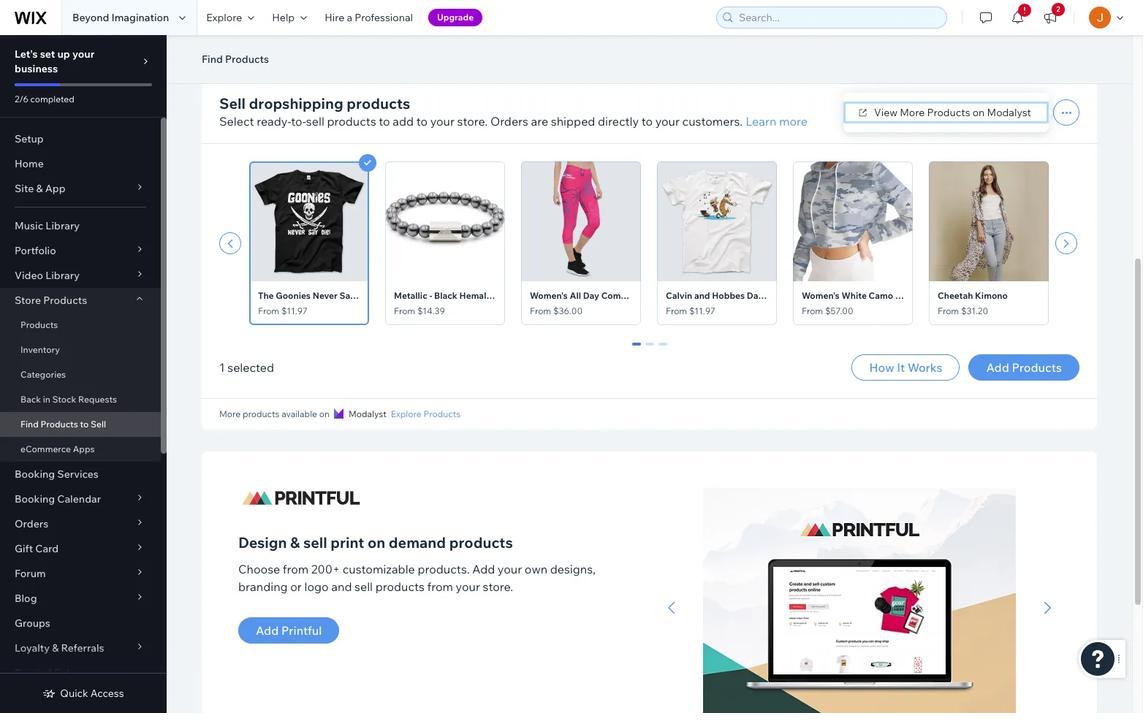 Task type: vqa. For each thing, say whether or not it's contained in the screenshot.
"German"
no



Task type: locate. For each thing, give the bounding box(es) containing it.
0 vertical spatial 2
[[1057, 4, 1061, 14]]

sell down dropshipping
[[306, 114, 325, 129]]

in
[[43, 394, 50, 405]]

1 horizontal spatial find
[[202, 53, 223, 66]]

0 vertical spatial library
[[46, 219, 80, 233]]

0 horizontal spatial 2
[[660, 343, 666, 356]]

up
[[57, 48, 70, 61]]

store
[[15, 294, 41, 307]]

how it works button
[[852, 355, 961, 381]]

orders left the are
[[491, 114, 529, 129]]

from up or
[[283, 562, 309, 577]]

2 explore products from the top
[[391, 409, 461, 420]]

products inside button
[[928, 106, 971, 119]]

1 vertical spatial available
[[282, 409, 317, 420]]

& inside "popup button"
[[52, 642, 59, 655]]

0 horizontal spatial from $11.97
[[258, 306, 308, 317]]

how it works
[[870, 361, 943, 375]]

upgrade button
[[428, 9, 483, 26]]

more right view
[[900, 106, 925, 119]]

your right up
[[72, 48, 95, 61]]

0 vertical spatial more products available on
[[219, 39, 330, 50]]

0 vertical spatial available
[[282, 39, 317, 50]]

0 vertical spatial booking
[[15, 468, 55, 481]]

2
[[1057, 4, 1061, 14], [660, 343, 666, 356]]

6 from from the left
[[938, 306, 960, 317]]

2 horizontal spatial add
[[987, 361, 1010, 375]]

1 explore products link from the top
[[391, 38, 461, 51]]

& for site
[[36, 182, 43, 195]]

find down back
[[20, 419, 39, 430]]

completed
[[30, 94, 74, 105]]

demand
[[389, 534, 446, 552]]

-
[[430, 290, 432, 301]]

2 library from the top
[[45, 269, 80, 282]]

0 vertical spatial modalyst link
[[334, 38, 387, 51]]

products left add
[[327, 114, 376, 129]]

let's set up your business
[[15, 48, 95, 75]]

sale
[[54, 667, 75, 680]]

card
[[35, 543, 59, 556]]

& for loyalty
[[52, 642, 59, 655]]

1 vertical spatial more
[[900, 106, 925, 119]]

0 vertical spatial store.
[[457, 114, 488, 129]]

are
[[531, 114, 549, 129]]

kimono
[[976, 290, 1008, 301]]

1 vertical spatial add
[[473, 562, 495, 577]]

& right design
[[290, 534, 300, 552]]

more inside button
[[900, 106, 925, 119]]

1 vertical spatial modalyst link
[[334, 408, 387, 421]]

1 more products available on from the top
[[219, 39, 330, 50]]

library up store products
[[45, 269, 80, 282]]

products
[[424, 39, 461, 50], [225, 53, 269, 66], [928, 106, 971, 119], [43, 294, 87, 307], [20, 320, 58, 331], [1012, 361, 1063, 375], [424, 409, 461, 420], [41, 419, 78, 430]]

back
[[20, 394, 41, 405]]

1 left selected
[[219, 361, 225, 375]]

booking down booking services
[[15, 493, 55, 506]]

2 booking from the top
[[15, 493, 55, 506]]

booking down ecommerce
[[15, 468, 55, 481]]

2 more products available on from the top
[[219, 409, 330, 420]]

library for music library
[[46, 219, 80, 233]]

cheetah kimono from $31.20
[[938, 290, 1008, 317]]

Search... field
[[735, 7, 943, 28]]

more products available on
[[219, 39, 330, 50], [219, 409, 330, 420]]

add inside button
[[256, 624, 279, 638]]

sell inside sell dropshipping products select ready-to-sell products to add to your store. orders are shipped directly to your customers. learn more
[[219, 94, 246, 113]]

1 explore products from the top
[[391, 39, 461, 50]]

gift card
[[15, 543, 59, 556]]

your right add
[[430, 114, 455, 129]]

2 from $11.97 from the left
[[666, 306, 716, 317]]

1 horizontal spatial from $11.97
[[666, 306, 716, 317]]

view
[[875, 106, 898, 119]]

library up portfolio popup button
[[46, 219, 80, 233]]

1 horizontal spatial 2
[[1057, 4, 1061, 14]]

add right products.
[[473, 562, 495, 577]]

2 horizontal spatial &
[[290, 534, 300, 552]]

add left printful
[[256, 624, 279, 638]]

add products
[[987, 361, 1063, 375]]

3 from from the left
[[530, 306, 552, 317]]

find
[[202, 53, 223, 66], [20, 419, 39, 430]]

sell down the 'requests'
[[91, 419, 106, 430]]

1 vertical spatial find
[[20, 419, 39, 430]]

add for add printful
[[256, 624, 279, 638]]

0 vertical spatial sell
[[306, 114, 325, 129]]

0 horizontal spatial sell
[[91, 419, 106, 430]]

products down 'customizable'
[[376, 580, 425, 595]]

explore products for first modalyst link's the explore products link
[[391, 39, 461, 50]]

products inside choose from 200+ customizable products. add your own designs, branding or logo and sell products from your store.
[[376, 580, 425, 595]]

1 vertical spatial modalyst
[[988, 106, 1032, 119]]

from $57.00
[[802, 306, 854, 317]]

orders up gift card
[[15, 518, 48, 531]]

& right site on the top of page
[[36, 182, 43, 195]]

add down the $31.20
[[987, 361, 1010, 375]]

add
[[987, 361, 1010, 375], [473, 562, 495, 577], [256, 624, 279, 638]]

1 library from the top
[[46, 219, 80, 233]]

0 vertical spatial explore products link
[[391, 38, 461, 51]]

0 vertical spatial 1
[[647, 343, 653, 356]]

requests
[[78, 394, 117, 405]]

blog
[[15, 592, 37, 605]]

sell
[[306, 114, 325, 129], [303, 534, 327, 552], [355, 580, 373, 595]]

0 horizontal spatial orders
[[15, 518, 48, 531]]

find for find products to sell
[[20, 419, 39, 430]]

app
[[45, 182, 66, 195]]

2 vertical spatial &
[[52, 642, 59, 655]]

to down back in stock requests link
[[80, 419, 89, 430]]

a
[[347, 11, 352, 24]]

explore products
[[391, 39, 461, 50], [391, 409, 461, 420]]

0 vertical spatial explore products
[[391, 39, 461, 50]]

1 vertical spatial store.
[[483, 580, 514, 595]]

more up find products
[[219, 39, 241, 50]]

0 vertical spatial modalyst
[[349, 39, 387, 50]]

1 horizontal spatial orders
[[491, 114, 529, 129]]

2 from from the left
[[394, 306, 416, 317]]

1 vertical spatial from
[[427, 580, 453, 595]]

hire a professional
[[325, 11, 413, 24]]

branding
[[238, 580, 288, 595]]

0 vertical spatial explore
[[206, 11, 242, 24]]

& inside popup button
[[36, 182, 43, 195]]

2 vertical spatial add
[[256, 624, 279, 638]]

orders
[[491, 114, 529, 129], [15, 518, 48, 531]]

apps
[[73, 444, 95, 455]]

2 available from the top
[[282, 409, 317, 420]]

1 horizontal spatial add
[[473, 562, 495, 577]]

explore products link for 2nd modalyst link from the top
[[391, 408, 461, 421]]

1 vertical spatial &
[[290, 534, 300, 552]]

customizable
[[343, 562, 415, 577]]

directly
[[598, 114, 639, 129]]

explore products link
[[391, 38, 461, 51], [391, 408, 461, 421]]

$14.39
[[417, 306, 445, 317]]

booking for booking calendar
[[15, 493, 55, 506]]

sell up "select"
[[219, 94, 246, 113]]

1 $11.97 from the left
[[281, 306, 308, 317]]

0 horizontal spatial from
[[283, 562, 309, 577]]

more down 1 selected
[[219, 409, 241, 420]]

more products available on down help
[[219, 39, 330, 50]]

1 vertical spatial booking
[[15, 493, 55, 506]]

&
[[36, 182, 43, 195], [290, 534, 300, 552], [52, 642, 59, 655]]

booking calendar
[[15, 493, 101, 506]]

how
[[870, 361, 895, 375]]

0 horizontal spatial 1
[[219, 361, 225, 375]]

sell right the and on the bottom left of the page
[[355, 580, 373, 595]]

sell
[[219, 94, 246, 113], [91, 419, 106, 430]]

of
[[42, 667, 52, 680]]

1 vertical spatial more products available on
[[219, 409, 330, 420]]

library inside popup button
[[45, 269, 80, 282]]

1 vertical spatial explore
[[391, 39, 422, 50]]

2 inside button
[[1057, 4, 1061, 14]]

2 $11.97 from the left
[[690, 306, 716, 317]]

forum
[[15, 567, 46, 581]]

find products button
[[195, 48, 276, 70]]

0 vertical spatial orders
[[491, 114, 529, 129]]

add inside choose from 200+ customizable products. add your own designs, branding or logo and sell products from your store.
[[473, 562, 495, 577]]

0 horizontal spatial $11.97
[[281, 306, 308, 317]]

2 vertical spatial explore
[[391, 409, 422, 420]]

4 from from the left
[[666, 306, 688, 317]]

video library button
[[0, 263, 161, 288]]

add inside button
[[987, 361, 1010, 375]]

available
[[282, 39, 317, 50], [282, 409, 317, 420]]

more products available on down selected
[[219, 409, 330, 420]]

0 horizontal spatial &
[[36, 182, 43, 195]]

0 horizontal spatial add
[[256, 624, 279, 638]]

1 vertical spatial orders
[[15, 518, 48, 531]]

$36.00
[[553, 306, 583, 317]]

1 booking from the top
[[15, 468, 55, 481]]

products link
[[0, 313, 161, 338]]

from $36.00
[[530, 306, 583, 317]]

1 from $11.97 from the left
[[258, 306, 308, 317]]

0 vertical spatial &
[[36, 182, 43, 195]]

1 horizontal spatial $11.97
[[690, 306, 716, 317]]

find inside button
[[202, 53, 223, 66]]

1 vertical spatial explore products link
[[391, 408, 461, 421]]

2 vertical spatial modalyst
[[349, 409, 387, 420]]

sell up 200+
[[303, 534, 327, 552]]

products up products.
[[449, 534, 513, 552]]

add products button
[[969, 355, 1080, 381]]

from down products.
[[427, 580, 453, 595]]

your down products.
[[456, 580, 480, 595]]

1 vertical spatial library
[[45, 269, 80, 282]]

1 horizontal spatial 1
[[647, 343, 653, 356]]

beyond imagination
[[72, 11, 169, 24]]

1 available from the top
[[282, 39, 317, 50]]

explore
[[206, 11, 242, 24], [391, 39, 422, 50], [391, 409, 422, 420]]

& right loyalty
[[52, 642, 59, 655]]

1 horizontal spatial sell
[[219, 94, 246, 113]]

add printful
[[256, 624, 322, 638]]

1 modalyst link from the top
[[334, 38, 387, 51]]

setup
[[15, 132, 44, 146]]

booking services link
[[0, 462, 161, 487]]

find inside 'sidebar' 'element'
[[20, 419, 39, 430]]

ready-
[[257, 114, 291, 129]]

0 vertical spatial find
[[202, 53, 223, 66]]

from inside 'cheetah kimono from $31.20'
[[938, 306, 960, 317]]

booking inside popup button
[[15, 493, 55, 506]]

shipped
[[551, 114, 596, 129]]

it
[[897, 361, 906, 375]]

music
[[15, 219, 43, 233]]

products inside button
[[1012, 361, 1063, 375]]

select
[[219, 114, 254, 129]]

stock
[[52, 394, 76, 405]]

1 vertical spatial explore products
[[391, 409, 461, 420]]

1 horizontal spatial from
[[427, 580, 453, 595]]

products down selected
[[243, 409, 280, 420]]

1 vertical spatial 2
[[660, 343, 666, 356]]

from
[[283, 562, 309, 577], [427, 580, 453, 595]]

music library
[[15, 219, 80, 233]]

0 vertical spatial add
[[987, 361, 1010, 375]]

1 horizontal spatial &
[[52, 642, 59, 655]]

2 vertical spatial sell
[[355, 580, 373, 595]]

design & sell print on demand products
[[238, 534, 513, 552]]

find up "select"
[[202, 53, 223, 66]]

1 vertical spatial sell
[[91, 419, 106, 430]]

1 right 0
[[647, 343, 653, 356]]

booking calendar button
[[0, 487, 161, 512]]

services
[[57, 468, 99, 481]]

2 explore products link from the top
[[391, 408, 461, 421]]

gift
[[15, 543, 33, 556]]

0 vertical spatial sell
[[219, 94, 246, 113]]

0 horizontal spatial find
[[20, 419, 39, 430]]

business
[[15, 62, 58, 75]]

view more products on modalyst button
[[844, 102, 1049, 124]]

2 vertical spatial more
[[219, 409, 241, 420]]

own
[[525, 562, 548, 577]]



Task type: describe. For each thing, give the bounding box(es) containing it.
2 modalyst link from the top
[[334, 408, 387, 421]]

your left customers. on the top right
[[656, 114, 680, 129]]

home
[[15, 157, 44, 170]]

hire
[[325, 11, 345, 24]]

professional
[[355, 11, 413, 24]]

more
[[780, 114, 808, 129]]

find products
[[202, 53, 269, 66]]

products up find products
[[243, 39, 280, 50]]

help button
[[263, 0, 316, 35]]

and
[[331, 580, 352, 595]]

find for find products
[[202, 53, 223, 66]]

upgrade
[[437, 12, 474, 23]]

loyalty
[[15, 642, 50, 655]]

on inside view more products on modalyst button
[[973, 106, 985, 119]]

orders button
[[0, 512, 161, 537]]

5 from from the left
[[802, 306, 824, 317]]

beyond
[[72, 11, 109, 24]]

$31.20
[[962, 306, 989, 317]]

print
[[331, 534, 364, 552]]

point of sale link
[[0, 661, 161, 686]]

library for video library
[[45, 269, 80, 282]]

2/6 completed
[[15, 94, 74, 105]]

products up add
[[347, 94, 410, 113]]

let's
[[15, 48, 38, 61]]

groups link
[[0, 611, 161, 636]]

works
[[908, 361, 943, 375]]

store. inside choose from 200+ customizable products. add your own designs, branding or logo and sell products from your store.
[[483, 580, 514, 595]]

0
[[634, 343, 639, 356]]

back in stock requests link
[[0, 388, 161, 412]]

home link
[[0, 151, 161, 176]]

sell dropshipping products select ready-to-sell products to add to your store. orders are shipped directly to your customers. learn more
[[219, 94, 808, 129]]

1 vertical spatial 1
[[219, 361, 225, 375]]

& for design
[[290, 534, 300, 552]]

black
[[434, 290, 458, 301]]

forum button
[[0, 562, 161, 586]]

your inside the let's set up your business
[[72, 48, 95, 61]]

1 selected
[[219, 361, 274, 375]]

store. inside sell dropshipping products select ready-to-sell products to add to your store. orders are shipped directly to your customers. learn more
[[457, 114, 488, 129]]

add printful button
[[238, 618, 340, 644]]

choose from 200+ customizable products. add your own designs, branding or logo and sell products from your store.
[[238, 562, 596, 595]]

200+
[[311, 562, 340, 577]]

to-
[[291, 114, 306, 129]]

booking for booking services
[[15, 468, 55, 481]]

categories link
[[0, 363, 161, 388]]

hire a professional link
[[316, 0, 422, 35]]

back in stock requests
[[20, 394, 117, 405]]

learn more link
[[746, 113, 808, 130]]

groups
[[15, 617, 50, 630]]

video
[[15, 269, 43, 282]]

portfolio button
[[0, 238, 161, 263]]

from inside metallic - black hemalyke from $14.39
[[394, 306, 416, 317]]

dropshipping
[[249, 94, 344, 113]]

quick access button
[[43, 687, 124, 701]]

loyalty & referrals
[[15, 642, 104, 655]]

orders inside dropdown button
[[15, 518, 48, 531]]

1 from from the left
[[258, 306, 279, 317]]

to right add
[[417, 114, 428, 129]]

add for add products
[[987, 361, 1010, 375]]

designs,
[[550, 562, 596, 577]]

inventory
[[20, 344, 60, 355]]

sell inside sell dropshipping products select ready-to-sell products to add to your store. orders are shipped directly to your customers. learn more
[[306, 114, 325, 129]]

pf logo color black 2 svg image
[[238, 488, 364, 508]]

sidebar element
[[0, 35, 167, 714]]

customers.
[[683, 114, 743, 129]]

point of sale
[[15, 667, 75, 680]]

imagination
[[112, 11, 169, 24]]

referrals
[[61, 642, 104, 655]]

gift card button
[[0, 537, 161, 562]]

1 vertical spatial sell
[[303, 534, 327, 552]]

logo
[[305, 580, 329, 595]]

hemalyke
[[460, 290, 502, 301]]

quick
[[60, 687, 88, 701]]

categories
[[20, 369, 66, 380]]

0 vertical spatial more
[[219, 39, 241, 50]]

store products button
[[0, 288, 161, 313]]

your left own at the left of page
[[498, 562, 522, 577]]

explore products link for first modalyst link
[[391, 38, 461, 51]]

$57.00
[[826, 306, 854, 317]]

products inside popup button
[[43, 294, 87, 307]]

store products
[[15, 294, 87, 307]]

setup link
[[0, 127, 161, 151]]

view more products on modalyst
[[875, 106, 1032, 119]]

0 vertical spatial from
[[283, 562, 309, 577]]

modalyst inside button
[[988, 106, 1032, 119]]

ecommerce
[[20, 444, 71, 455]]

quick access
[[60, 687, 124, 701]]

sell inside choose from 200+ customizable products. add your own designs, branding or logo and sell products from your store.
[[355, 580, 373, 595]]

explore products for 2nd modalyst link from the top's the explore products link
[[391, 409, 461, 420]]

loyalty & referrals button
[[0, 636, 161, 661]]

booking services
[[15, 468, 99, 481]]

metallic - black hemalyke from $14.39
[[394, 290, 502, 317]]

site
[[15, 182, 34, 195]]

to left add
[[379, 114, 390, 129]]

access
[[91, 687, 124, 701]]

site & app
[[15, 182, 66, 195]]

sell inside find products to sell link
[[91, 419, 106, 430]]

metallic
[[394, 290, 428, 301]]

design
[[238, 534, 287, 552]]

add
[[393, 114, 414, 129]]

music library link
[[0, 214, 161, 238]]

video library
[[15, 269, 80, 282]]

to right directly
[[642, 114, 653, 129]]

printful
[[282, 624, 322, 638]]

site & app button
[[0, 176, 161, 201]]

orders inside sell dropshipping products select ready-to-sell products to add to your store. orders are shipped directly to your customers. learn more
[[491, 114, 529, 129]]

to inside 'sidebar' 'element'
[[80, 419, 89, 430]]

products inside button
[[225, 53, 269, 66]]



